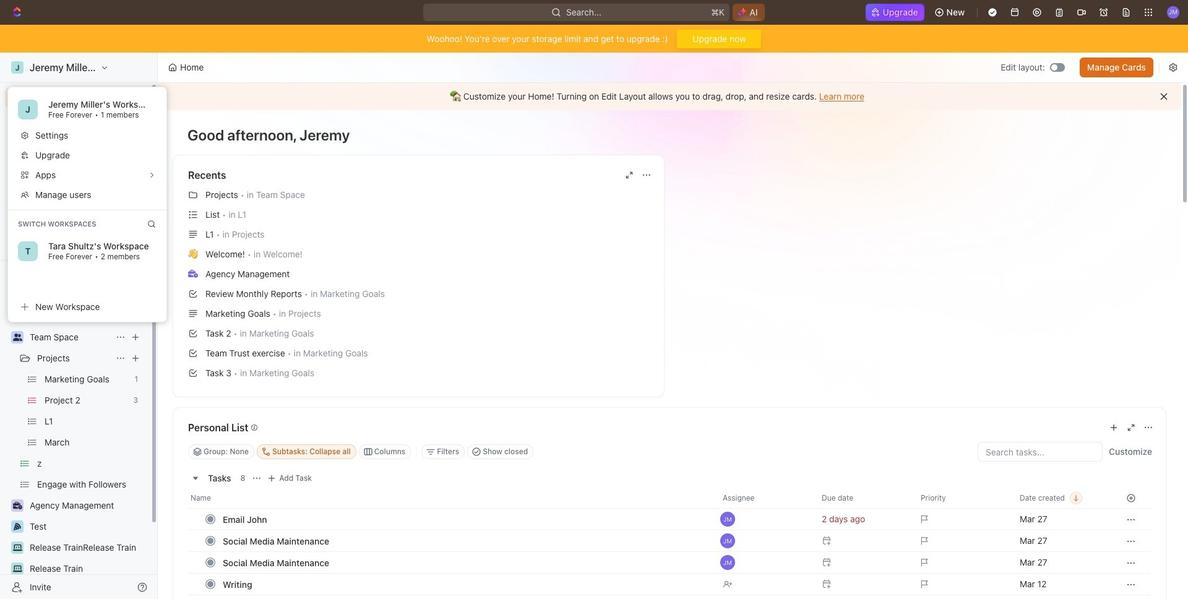 Task type: locate. For each thing, give the bounding box(es) containing it.
sidebar navigation
[[0, 53, 158, 599]]

alert
[[158, 83, 1181, 110]]

0 vertical spatial jeremy miller's workspace, , element
[[11, 61, 24, 74]]

user group image
[[13, 334, 22, 341]]

tree
[[5, 306, 145, 599]]

business time image
[[188, 270, 198, 278]]

jeremy miller's workspace, , element
[[11, 61, 24, 74], [18, 100, 38, 119]]

1 vertical spatial jeremy miller's workspace, , element
[[18, 100, 38, 119]]



Task type: vqa. For each thing, say whether or not it's contained in the screenshot.
Name this Chat... Field in the top of the page
no



Task type: describe. For each thing, give the bounding box(es) containing it.
tara shultz's workspace, , element
[[18, 241, 38, 261]]

tree inside sidebar navigation
[[5, 306, 145, 599]]

jeremy miller's workspace, , element inside sidebar navigation
[[11, 61, 24, 74]]

Search tasks... text field
[[978, 442, 1102, 461]]



